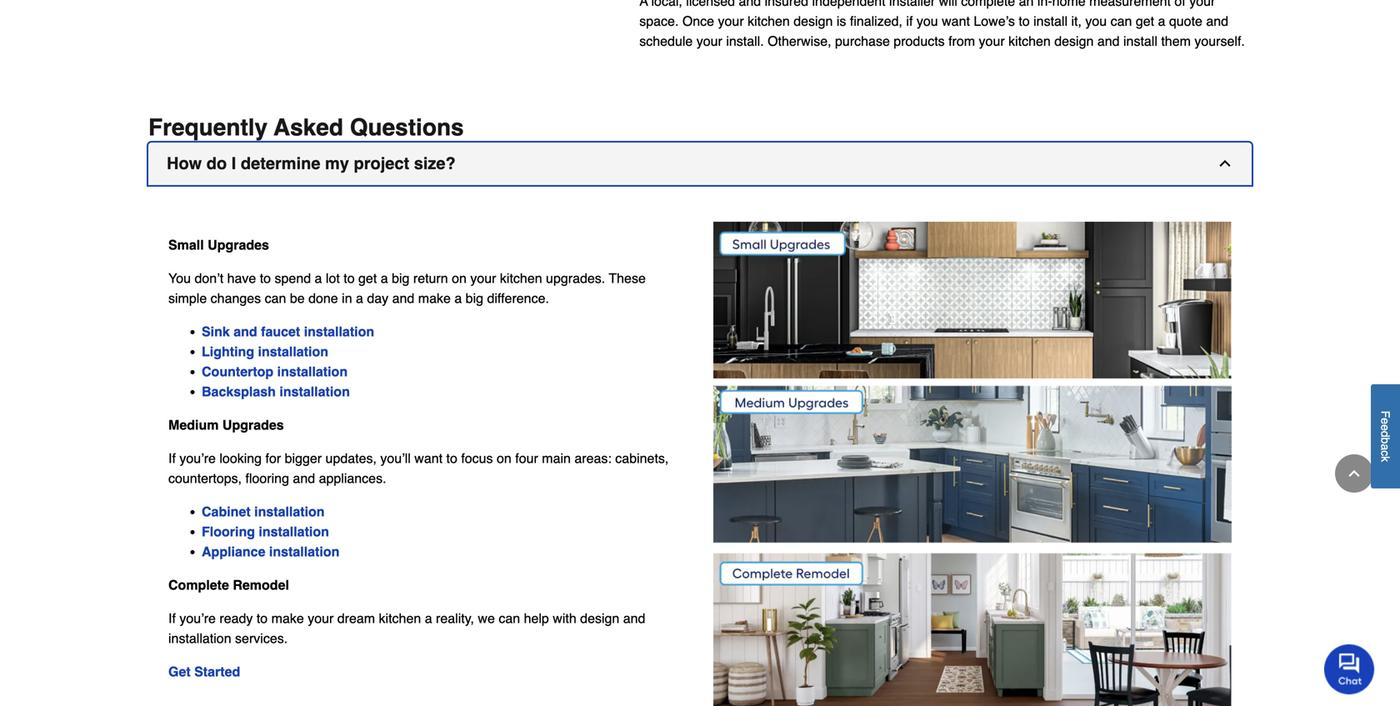 Task type: describe. For each thing, give the bounding box(es) containing it.
and inside you don't have to spend a lot to get a big return on your kitchen upgrades. these simple changes can be done in a day and make a big difference.
[[392, 291, 415, 306]]

to inside if you're looking for bigger updates, you'll want to focus on four main areas: cabinets, countertops, flooring and appliances.
[[446, 451, 458, 466]]

will
[[939, 0, 958, 9]]

your down "once"
[[697, 33, 723, 49]]

get inside you don't have to spend a lot to get a big return on your kitchen upgrades. these simple changes can be done in a day and make a big difference.
[[358, 271, 377, 286]]

kitchen inside you don't have to spend a lot to get a big return on your kitchen upgrades. these simple changes can be done in a day and make a big difference.
[[500, 271, 542, 286]]

countertop
[[202, 364, 274, 379]]

appliance installation link
[[202, 544, 340, 560]]

medium
[[168, 417, 219, 433]]

an
[[1019, 0, 1034, 9]]

upgrades.
[[546, 271, 605, 286]]

it,
[[1072, 13, 1082, 29]]

three kitchens showing examples of small and medium upgrades and a complete kitchen remodel. image
[[714, 222, 1232, 706]]

and down the measurement
[[1098, 33, 1120, 49]]

and inside sink and faucet installation lighting installation countertop installation backsplash installation
[[234, 324, 257, 339]]

k
[[1379, 456, 1392, 462]]

once
[[683, 13, 714, 29]]

how
[[167, 154, 202, 173]]

complete
[[168, 577, 229, 593]]

2 e from the top
[[1379, 425, 1392, 431]]

changes
[[211, 291, 261, 306]]

small upgrades
[[168, 237, 269, 253]]

questions
[[350, 114, 464, 141]]

frequently asked questions
[[148, 114, 464, 141]]

difference.
[[487, 291, 549, 306]]

backsplash installation link
[[202, 384, 350, 399]]

cabinet installation flooring installation appliance installation
[[202, 504, 340, 560]]

if you're looking for bigger updates, you'll want to focus on four main areas: cabinets, countertops, flooring and appliances.
[[168, 451, 669, 486]]

complete
[[961, 0, 1015, 9]]

home
[[1053, 0, 1086, 9]]

f e e d b a c k button
[[1371, 384, 1400, 489]]

if for if you're looking for bigger updates, you'll want to focus on four main areas: cabinets, countertops, flooring and appliances.
[[168, 451, 176, 466]]

reality,
[[436, 611, 474, 626]]

design inside if you're ready to make your dream kitchen a reality, we can help with design and installation services.
[[580, 611, 620, 626]]

a local, licensed and insured independent installer will complete an in-home measurement of your space. once your kitchen design is finalized, if you want lowe's to install it, you can get a quote and schedule your install. otherwise, purchase products from your kitchen design and install them yourself.
[[640, 0, 1245, 49]]

you'll
[[380, 451, 411, 466]]

want inside the a local, licensed and insured independent installer will complete an in-home measurement of your space. once your kitchen design is finalized, if you want lowe's to install it, you can get a quote and schedule your install. otherwise, purchase products from your kitchen design and install them yourself.
[[942, 13, 970, 29]]

cabinet installation link
[[202, 504, 325, 519]]

i
[[232, 154, 236, 173]]

appliance
[[202, 544, 265, 560]]

purchase
[[835, 33, 890, 49]]

quote
[[1169, 13, 1203, 29]]

1 you from the left
[[917, 13, 938, 29]]

want inside if you're looking for bigger updates, you'll want to focus on four main areas: cabinets, countertops, flooring and appliances.
[[415, 451, 443, 466]]

upgrades for medium upgrades
[[222, 417, 284, 433]]

lighting installation link
[[202, 344, 328, 359]]

finalized,
[[850, 13, 903, 29]]

kitchen down an at the right
[[1009, 33, 1051, 49]]

these
[[609, 271, 646, 286]]

backsplash
[[202, 384, 276, 399]]

cabinets,
[[615, 451, 669, 466]]

d
[[1379, 431, 1392, 437]]

in
[[342, 291, 352, 306]]

on inside if you're looking for bigger updates, you'll want to focus on four main areas: cabinets, countertops, flooring and appliances.
[[497, 451, 512, 466]]

complete remodel
[[168, 577, 289, 593]]

dream
[[337, 611, 375, 626]]

get started link
[[168, 664, 240, 680]]

you're for ready
[[180, 611, 216, 626]]

with
[[553, 611, 577, 626]]

chat invite button image
[[1325, 644, 1375, 694]]

sink
[[202, 324, 230, 339]]

do
[[207, 154, 227, 173]]

measurement
[[1090, 0, 1171, 9]]

them
[[1161, 33, 1191, 49]]

1 vertical spatial design
[[1055, 33, 1094, 49]]

focus
[[461, 451, 493, 466]]

you're for looking
[[180, 451, 216, 466]]

for
[[266, 451, 281, 466]]

otherwise,
[[768, 33, 832, 49]]

day
[[367, 291, 389, 306]]

spend
[[275, 271, 311, 286]]

get
[[168, 664, 191, 680]]

cabinet
[[202, 504, 251, 519]]

get started
[[168, 664, 240, 680]]

of
[[1175, 0, 1186, 9]]

make inside you don't have to spend a lot to get a big return on your kitchen upgrades. these simple changes can be done in a day and make a big difference.
[[418, 291, 451, 306]]

2 you from the left
[[1086, 13, 1107, 29]]

areas:
[[575, 451, 612, 466]]

help
[[524, 611, 549, 626]]

installation up backsplash installation link
[[277, 364, 348, 379]]

a right the in
[[356, 291, 363, 306]]

a inside the a local, licensed and insured independent installer will complete an in-home measurement of your space. once your kitchen design is finalized, if you want lowe's to install it, you can get a quote and schedule your install. otherwise, purchase products from your kitchen design and install them yourself.
[[1158, 13, 1166, 29]]

remodel
[[233, 577, 289, 593]]

installation down sink and faucet installation link
[[258, 344, 328, 359]]

a left difference.
[[455, 291, 462, 306]]

ready
[[220, 611, 253, 626]]

faucet
[[261, 324, 300, 339]]

have
[[227, 271, 256, 286]]

appliances.
[[319, 471, 386, 486]]

and up the yourself.
[[1206, 13, 1229, 29]]

yourself.
[[1195, 33, 1245, 49]]

get inside the a local, licensed and insured independent installer will complete an in-home measurement of your space. once your kitchen design is finalized, if you want lowe's to install it, you can get a quote and schedule your install. otherwise, purchase products from your kitchen design and install them yourself.
[[1136, 13, 1155, 29]]

insured
[[765, 0, 809, 9]]

independent
[[812, 0, 886, 9]]

local,
[[651, 0, 683, 9]]

countertop installation link
[[202, 364, 348, 379]]

looking
[[220, 451, 262, 466]]

on inside you don't have to spend a lot to get a big return on your kitchen upgrades. these simple changes can be done in a day and make a big difference.
[[452, 271, 467, 286]]

and left 'insured' on the right top of page
[[739, 0, 761, 9]]

to inside the a local, licensed and insured independent installer will complete an in-home measurement of your space. once your kitchen design is finalized, if you want lowe's to install it, you can get a quote and schedule your install. otherwise, purchase products from your kitchen design and install them yourself.
[[1019, 13, 1030, 29]]

lighting
[[202, 344, 254, 359]]

four
[[515, 451, 538, 466]]

space.
[[640, 13, 679, 29]]

installation down flooring installation link
[[269, 544, 340, 560]]

sink and faucet installation lighting installation countertop installation backsplash installation
[[202, 324, 374, 399]]

in-
[[1038, 0, 1053, 9]]

a inside if you're ready to make your dream kitchen a reality, we can help with design and installation services.
[[425, 611, 432, 626]]

a
[[640, 0, 648, 9]]

if you're ready to make your dream kitchen a reality, we can help with design and installation services.
[[168, 611, 646, 646]]

your down lowe's
[[979, 33, 1005, 49]]

1 e from the top
[[1379, 418, 1392, 425]]

licensed
[[686, 0, 735, 9]]

install.
[[726, 33, 764, 49]]

1 horizontal spatial install
[[1124, 33, 1158, 49]]

to right "lot"
[[344, 271, 355, 286]]

your inside you don't have to spend a lot to get a big return on your kitchen upgrades. these simple changes can be done in a day and make a big difference.
[[470, 271, 496, 286]]

if
[[906, 13, 913, 29]]

a left "lot"
[[315, 271, 322, 286]]



Task type: vqa. For each thing, say whether or not it's contained in the screenshot.
the left install
yes



Task type: locate. For each thing, give the bounding box(es) containing it.
e up b at the right bottom
[[1379, 425, 1392, 431]]

e
[[1379, 418, 1392, 425], [1379, 425, 1392, 431]]

installation down the in
[[304, 324, 374, 339]]

make down return
[[418, 291, 451, 306]]

if inside if you're ready to make your dream kitchen a reality, we can help with design and installation services.
[[168, 611, 176, 626]]

you're inside if you're looking for bigger updates, you'll want to focus on four main areas: cabinets, countertops, flooring and appliances.
[[180, 451, 216, 466]]

2 if from the top
[[168, 611, 176, 626]]

don't
[[195, 271, 224, 286]]

your up difference.
[[470, 271, 496, 286]]

install left them
[[1124, 33, 1158, 49]]

your right of
[[1190, 0, 1216, 9]]

1 vertical spatial can
[[265, 291, 286, 306]]

upgrades up have
[[208, 237, 269, 253]]

on left 'four'
[[497, 451, 512, 466]]

to down an at the right
[[1019, 13, 1030, 29]]

can inside the a local, licensed and insured independent installer will complete an in-home measurement of your space. once your kitchen design is finalized, if you want lowe's to install it, you can get a quote and schedule your install. otherwise, purchase products from your kitchen design and install them yourself.
[[1111, 13, 1132, 29]]

countertops,
[[168, 471, 242, 486]]

0 horizontal spatial on
[[452, 271, 467, 286]]

0 horizontal spatial want
[[415, 451, 443, 466]]

0 vertical spatial upgrades
[[208, 237, 269, 253]]

big left return
[[392, 271, 410, 286]]

kitchen up difference.
[[500, 271, 542, 286]]

make inside if you're ready to make your dream kitchen a reality, we can help with design and installation services.
[[271, 611, 304, 626]]

0 horizontal spatial chevron up image
[[1217, 155, 1234, 172]]

install
[[1034, 13, 1068, 29], [1124, 33, 1158, 49]]

installation down countertop installation 'link'
[[280, 384, 350, 399]]

updates,
[[326, 451, 377, 466]]

0 vertical spatial on
[[452, 271, 467, 286]]

get up "day"
[[358, 271, 377, 286]]

1 vertical spatial on
[[497, 451, 512, 466]]

on
[[452, 271, 467, 286], [497, 451, 512, 466]]

if up the countertops,
[[168, 451, 176, 466]]

on right return
[[452, 271, 467, 286]]

1 vertical spatial you're
[[180, 611, 216, 626]]

project
[[354, 154, 409, 173]]

1 horizontal spatial big
[[466, 291, 484, 306]]

0 vertical spatial if
[[168, 451, 176, 466]]

you right it,
[[1086, 13, 1107, 29]]

you're
[[180, 451, 216, 466], [180, 611, 216, 626]]

chevron up image
[[1217, 155, 1234, 172], [1346, 465, 1363, 482]]

e up d
[[1379, 418, 1392, 425]]

you
[[168, 271, 191, 286]]

0 horizontal spatial can
[[265, 291, 286, 306]]

lowe's
[[974, 13, 1015, 29]]

1 horizontal spatial want
[[942, 13, 970, 29]]

your
[[1190, 0, 1216, 9], [718, 13, 744, 29], [697, 33, 723, 49], [979, 33, 1005, 49], [470, 271, 496, 286], [308, 611, 334, 626]]

you're inside if you're ready to make your dream kitchen a reality, we can help with design and installation services.
[[180, 611, 216, 626]]

upgrades
[[208, 237, 269, 253], [222, 417, 284, 433]]

0 horizontal spatial get
[[358, 271, 377, 286]]

1 horizontal spatial chevron up image
[[1346, 465, 1363, 482]]

f e e d b a c k
[[1379, 411, 1392, 462]]

0 vertical spatial want
[[942, 13, 970, 29]]

is
[[837, 13, 846, 29]]

want right you'll on the bottom left of page
[[415, 451, 443, 466]]

and down bigger
[[293, 471, 315, 486]]

0 vertical spatial you're
[[180, 451, 216, 466]]

design up otherwise,
[[794, 13, 833, 29]]

you
[[917, 13, 938, 29], [1086, 13, 1107, 29]]

sink and faucet installation link
[[202, 324, 374, 339]]

and inside if you're looking for bigger updates, you'll want to focus on four main areas: cabinets, countertops, flooring and appliances.
[[293, 471, 315, 486]]

a left reality,
[[425, 611, 432, 626]]

1 horizontal spatial design
[[794, 13, 833, 29]]

a left 'quote'
[[1158, 13, 1166, 29]]

and inside if you're ready to make your dream kitchen a reality, we can help with design and installation services.
[[623, 611, 646, 626]]

installation
[[304, 324, 374, 339], [258, 344, 328, 359], [277, 364, 348, 379], [280, 384, 350, 399], [254, 504, 325, 519], [259, 524, 329, 540], [269, 544, 340, 560], [168, 631, 231, 646]]

upgrades for small upgrades
[[208, 237, 269, 253]]

kitchen right dream
[[379, 611, 421, 626]]

1 vertical spatial install
[[1124, 33, 1158, 49]]

1 vertical spatial get
[[358, 271, 377, 286]]

1 vertical spatial want
[[415, 451, 443, 466]]

and right 'with'
[[623, 611, 646, 626]]

lot
[[326, 271, 340, 286]]

if
[[168, 451, 176, 466], [168, 611, 176, 626]]

you're up the countertops,
[[180, 451, 216, 466]]

design
[[794, 13, 833, 29], [1055, 33, 1094, 49], [580, 611, 620, 626]]

f
[[1379, 411, 1392, 418]]

if down complete
[[168, 611, 176, 626]]

big left difference.
[[466, 291, 484, 306]]

how do i determine my project size? button
[[148, 143, 1252, 185]]

0 horizontal spatial make
[[271, 611, 304, 626]]

installation up appliance installation link
[[259, 524, 329, 540]]

0 vertical spatial get
[[1136, 13, 1155, 29]]

0 horizontal spatial you
[[917, 13, 938, 29]]

and right "day"
[[392, 291, 415, 306]]

design down it,
[[1055, 33, 1094, 49]]

determine
[[241, 154, 320, 173]]

1 if from the top
[[168, 451, 176, 466]]

installation up get started
[[168, 631, 231, 646]]

0 vertical spatial big
[[392, 271, 410, 286]]

can inside you don't have to spend a lot to get a big return on your kitchen upgrades. these simple changes can be done in a day and make a big difference.
[[265, 291, 286, 306]]

1 horizontal spatial you
[[1086, 13, 1107, 29]]

services.
[[235, 631, 288, 646]]

make up services.
[[271, 611, 304, 626]]

we
[[478, 611, 495, 626]]

asked
[[274, 114, 343, 141]]

1 vertical spatial make
[[271, 611, 304, 626]]

medium upgrades
[[168, 417, 284, 433]]

kitchen down 'insured' on the right top of page
[[748, 13, 790, 29]]

done
[[309, 291, 338, 306]]

c
[[1379, 450, 1392, 456]]

kitchen
[[748, 13, 790, 29], [1009, 33, 1051, 49], [500, 271, 542, 286], [379, 611, 421, 626]]

1 vertical spatial chevron up image
[[1346, 465, 1363, 482]]

0 vertical spatial can
[[1111, 13, 1132, 29]]

1 horizontal spatial can
[[499, 611, 520, 626]]

you're down complete
[[180, 611, 216, 626]]

to up services.
[[257, 611, 268, 626]]

size?
[[414, 154, 456, 173]]

can
[[1111, 13, 1132, 29], [265, 291, 286, 306], [499, 611, 520, 626]]

install down in- at the right of the page
[[1034, 13, 1068, 29]]

1 horizontal spatial get
[[1136, 13, 1155, 29]]

chevron up image inside scroll to top element
[[1346, 465, 1363, 482]]

can right the we
[[499, 611, 520, 626]]

and
[[739, 0, 761, 9], [1206, 13, 1229, 29], [1098, 33, 1120, 49], [392, 291, 415, 306], [234, 324, 257, 339], [293, 471, 315, 486], [623, 611, 646, 626]]

make
[[418, 291, 451, 306], [271, 611, 304, 626]]

a
[[1158, 13, 1166, 29], [315, 271, 322, 286], [381, 271, 388, 286], [356, 291, 363, 306], [455, 291, 462, 306], [1379, 444, 1392, 450], [425, 611, 432, 626]]

chevron up image inside how do i determine my project size? button
[[1217, 155, 1234, 172]]

flooring
[[202, 524, 255, 540]]

return
[[413, 271, 448, 286]]

can inside if you're ready to make your dream kitchen a reality, we can help with design and installation services.
[[499, 611, 520, 626]]

0 vertical spatial install
[[1034, 13, 1068, 29]]

can left be
[[265, 291, 286, 306]]

want down will
[[942, 13, 970, 29]]

0 horizontal spatial big
[[392, 271, 410, 286]]

if inside if you're looking for bigger updates, you'll want to focus on four main areas: cabinets, countertops, flooring and appliances.
[[168, 451, 176, 466]]

installation inside if you're ready to make your dream kitchen a reality, we can help with design and installation services.
[[168, 631, 231, 646]]

2 horizontal spatial design
[[1055, 33, 1094, 49]]

be
[[290, 291, 305, 306]]

products
[[894, 33, 945, 49]]

0 vertical spatial chevron up image
[[1217, 155, 1234, 172]]

you don't have to spend a lot to get a big return on your kitchen upgrades. these simple changes can be done in a day and make a big difference.
[[168, 271, 646, 306]]

1 horizontal spatial make
[[418, 291, 451, 306]]

to
[[1019, 13, 1030, 29], [260, 271, 271, 286], [344, 271, 355, 286], [446, 451, 458, 466], [257, 611, 268, 626]]

to left focus
[[446, 451, 458, 466]]

2 vertical spatial can
[[499, 611, 520, 626]]

0 horizontal spatial design
[[580, 611, 620, 626]]

1 you're from the top
[[180, 451, 216, 466]]

your left dream
[[308, 611, 334, 626]]

from
[[949, 33, 975, 49]]

to inside if you're ready to make your dream kitchen a reality, we can help with design and installation services.
[[257, 611, 268, 626]]

1 vertical spatial if
[[168, 611, 176, 626]]

1 horizontal spatial on
[[497, 451, 512, 466]]

schedule
[[640, 33, 693, 49]]

kitchen inside if you're ready to make your dream kitchen a reality, we can help with design and installation services.
[[379, 611, 421, 626]]

0 vertical spatial design
[[794, 13, 833, 29]]

your inside if you're ready to make your dream kitchen a reality, we can help with design and installation services.
[[308, 611, 334, 626]]

scroll to top element
[[1335, 454, 1374, 493]]

frequently
[[148, 114, 268, 141]]

get down the measurement
[[1136, 13, 1155, 29]]

a up k
[[1379, 444, 1392, 450]]

if for if you're ready to make your dream kitchen a reality, we can help with design and installation services.
[[168, 611, 176, 626]]

b
[[1379, 437, 1392, 444]]

a inside button
[[1379, 444, 1392, 450]]

can down the measurement
[[1111, 13, 1132, 29]]

a up "day"
[[381, 271, 388, 286]]

2 you're from the top
[[180, 611, 216, 626]]

2 horizontal spatial can
[[1111, 13, 1132, 29]]

upgrades up looking
[[222, 417, 284, 433]]

small
[[168, 237, 204, 253]]

flooring installation link
[[202, 524, 329, 540]]

your up install. at top
[[718, 13, 744, 29]]

1 vertical spatial big
[[466, 291, 484, 306]]

0 vertical spatial make
[[418, 291, 451, 306]]

simple
[[168, 291, 207, 306]]

installation up flooring installation link
[[254, 504, 325, 519]]

to right have
[[260, 271, 271, 286]]

main
[[542, 451, 571, 466]]

started
[[194, 664, 240, 680]]

and up the lighting
[[234, 324, 257, 339]]

2 vertical spatial design
[[580, 611, 620, 626]]

flooring
[[245, 471, 289, 486]]

design right 'with'
[[580, 611, 620, 626]]

0 horizontal spatial install
[[1034, 13, 1068, 29]]

1 vertical spatial upgrades
[[222, 417, 284, 433]]

you right if
[[917, 13, 938, 29]]



